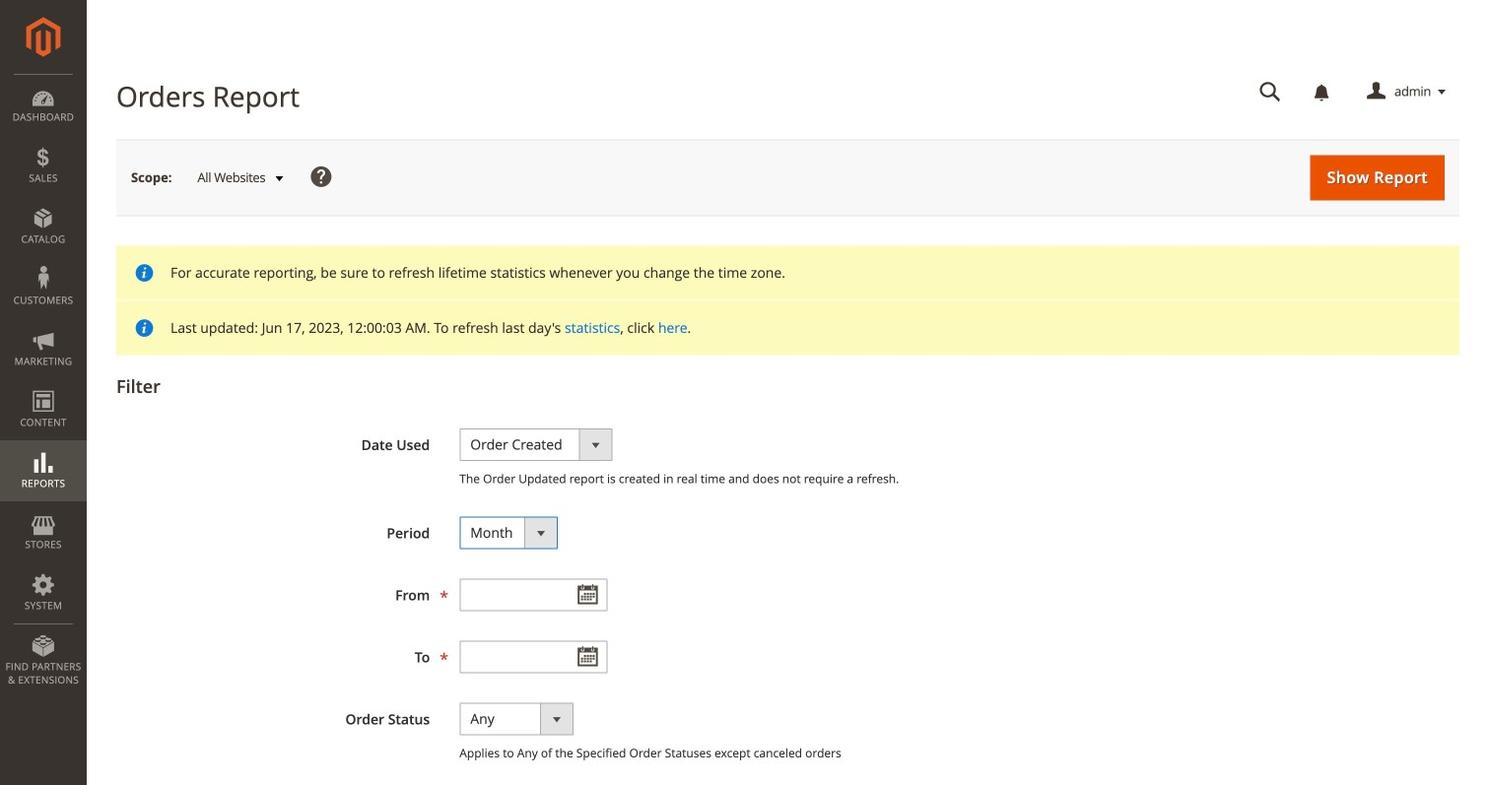 Task type: locate. For each thing, give the bounding box(es) containing it.
None text field
[[1246, 75, 1295, 109], [460, 641, 608, 674], [1246, 75, 1295, 109], [460, 641, 608, 674]]

magento admin panel image
[[26, 17, 61, 57]]

menu bar
[[0, 74, 87, 697]]

None text field
[[460, 579, 608, 612]]



